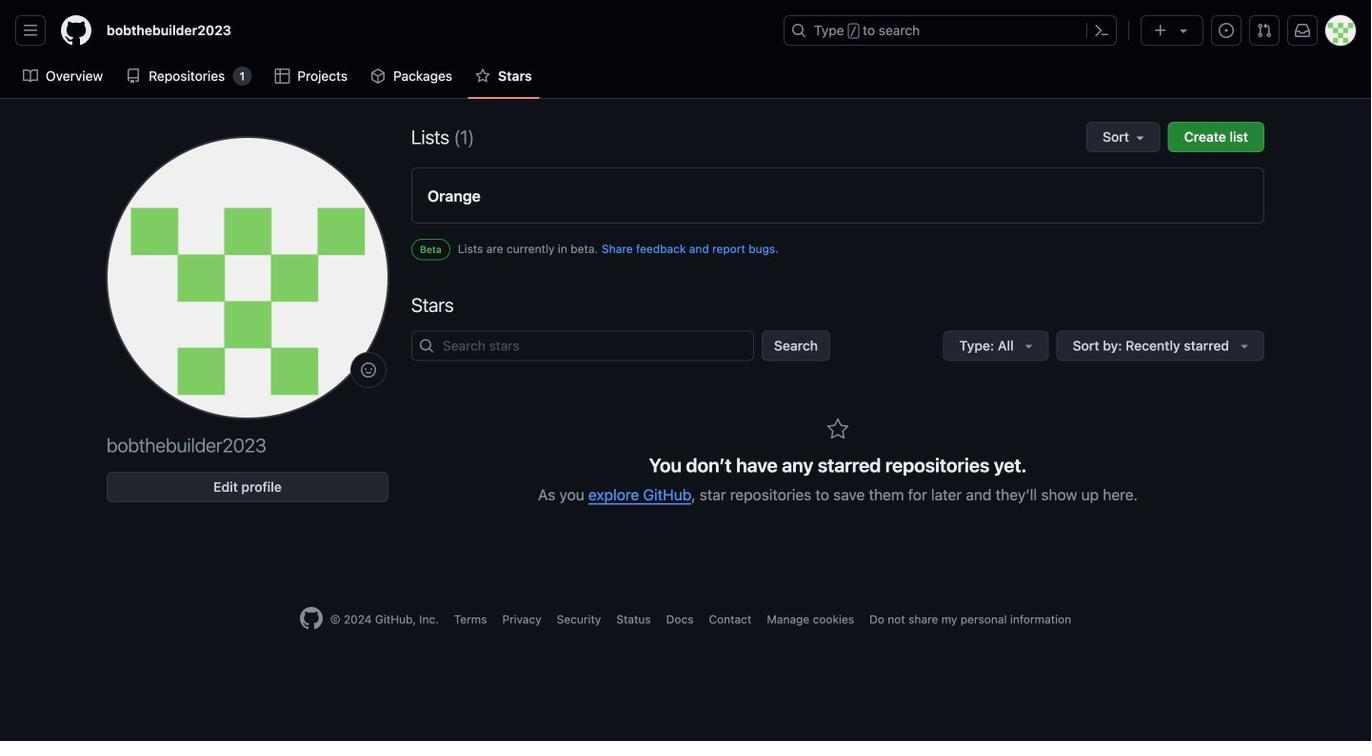 Task type: vqa. For each thing, say whether or not it's contained in the screenshot.
with at bottom right
no



Task type: locate. For each thing, give the bounding box(es) containing it.
0 vertical spatial triangle down image
[[1176, 23, 1192, 38]]

triangle down image
[[1176, 23, 1192, 38], [1237, 339, 1252, 354]]

issue opened image
[[1219, 23, 1234, 38]]

0 horizontal spatial triangle down image
[[1176, 23, 1192, 38]]

notifications image
[[1295, 23, 1311, 38]]

package image
[[371, 69, 386, 84]]

book image
[[23, 69, 38, 84]]

0 horizontal spatial homepage image
[[61, 15, 91, 46]]

command palette image
[[1094, 23, 1110, 38]]

homepage image
[[61, 15, 91, 46], [300, 608, 323, 630]]

1 horizontal spatial homepage image
[[300, 608, 323, 630]]

change your avatar image
[[107, 137, 389, 419]]

1 vertical spatial triangle down image
[[1237, 339, 1252, 354]]

Search stars search field
[[411, 331, 754, 361]]

0 vertical spatial homepage image
[[61, 15, 91, 46]]

repo image
[[126, 69, 141, 84]]



Task type: describe. For each thing, give the bounding box(es) containing it.
1 horizontal spatial triangle down image
[[1237, 339, 1252, 354]]

star image
[[475, 69, 491, 84]]

table image
[[275, 69, 290, 84]]

1 vertical spatial homepage image
[[300, 608, 323, 630]]

star image
[[827, 419, 850, 441]]

smiley image
[[361, 363, 376, 378]]

feature release label: beta element
[[411, 239, 450, 260]]

search image
[[419, 339, 434, 354]]

plus image
[[1153, 23, 1169, 38]]

triangle down image
[[1022, 339, 1037, 354]]

git pull request image
[[1257, 23, 1272, 38]]



